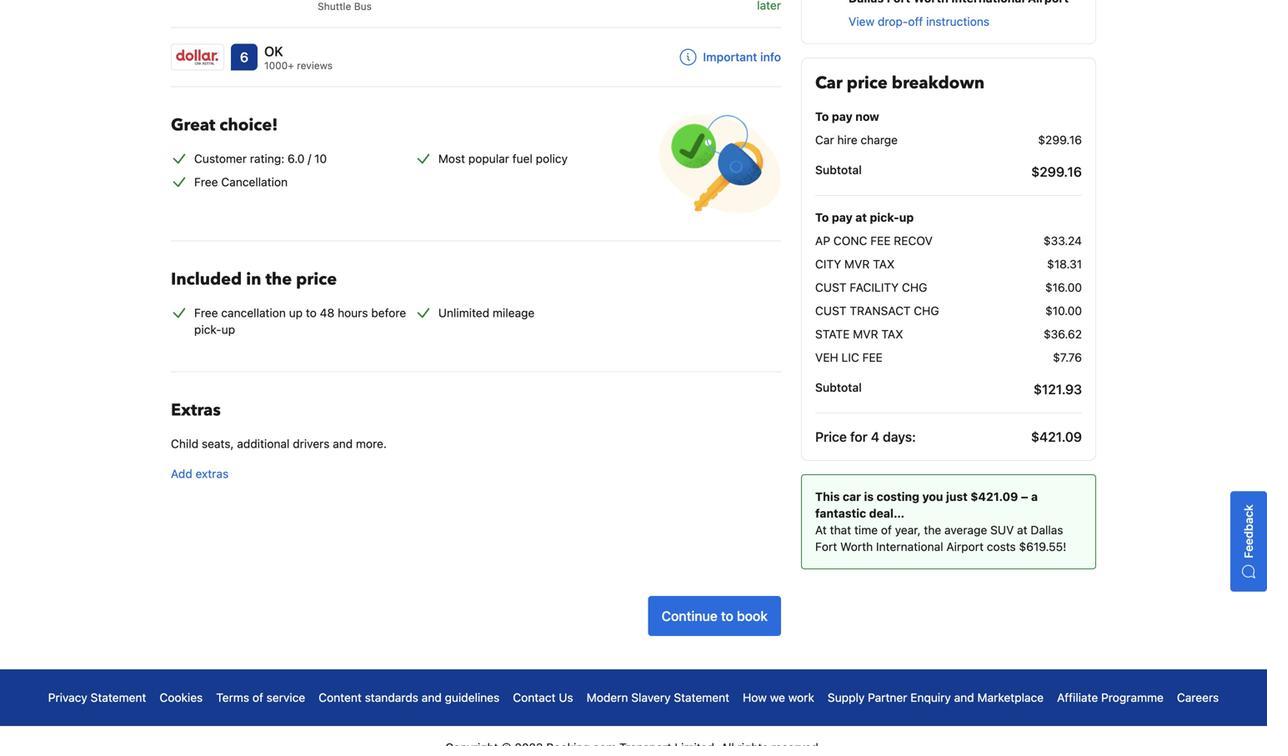 Task type: describe. For each thing, give the bounding box(es) containing it.
contact us link
[[513, 689, 573, 706]]

car for car hire charge
[[815, 133, 834, 147]]

chg for cust facility chg
[[902, 281, 927, 294]]

international
[[876, 540, 943, 554]]

careers
[[1177, 691, 1219, 704]]

we
[[770, 691, 785, 704]]

included
[[171, 268, 242, 291]]

suv
[[991, 523, 1014, 537]]

shuttle bus
[[318, 0, 372, 12]]

how we work link
[[743, 689, 814, 706]]

4
[[871, 429, 880, 445]]

lic
[[842, 351, 859, 364]]

unlimited mileage
[[438, 306, 535, 320]]

add extras button
[[171, 466, 781, 482]]

transact
[[850, 304, 911, 318]]

unlimited
[[438, 306, 490, 320]]

that
[[830, 523, 851, 537]]

hire
[[837, 133, 858, 147]]

this
[[815, 490, 840, 504]]

$10.00
[[1046, 304, 1082, 318]]

ap
[[815, 234, 830, 248]]

charge
[[861, 133, 898, 147]]

conc
[[834, 234, 867, 248]]

free for free cancellation
[[194, 175, 218, 189]]

now
[[856, 110, 879, 123]]

1 horizontal spatial up
[[289, 306, 303, 320]]

city mvr tax
[[815, 257, 895, 271]]

continue
[[662, 608, 718, 624]]

2 horizontal spatial up
[[899, 211, 914, 224]]

0 vertical spatial pick-
[[870, 211, 899, 224]]

footer containing privacy statement
[[0, 669, 1267, 746]]

off
[[908, 15, 923, 28]]

standards
[[365, 691, 418, 704]]

fee for conc
[[871, 234, 891, 248]]

contact
[[513, 691, 556, 704]]

you
[[922, 490, 943, 504]]

$421.09 inside 'this car is costing you just $421.09 – a fantastic deal… at that time of year, the average suv at dallas fort worth international airport costs $619.55!'
[[971, 490, 1018, 504]]

how we work
[[743, 691, 814, 704]]

content standards and guidelines
[[319, 691, 500, 704]]

shuttle
[[318, 0, 351, 12]]

terms of service
[[216, 691, 305, 704]]

seats,
[[202, 437, 234, 451]]

days:
[[883, 429, 916, 445]]

year,
[[895, 523, 921, 537]]

1 vertical spatial to
[[721, 608, 734, 624]]

/
[[308, 152, 311, 165]]

careers link
[[1177, 689, 1219, 706]]

airport
[[947, 540, 984, 554]]

cookies
[[160, 691, 203, 704]]

breakdown
[[892, 72, 985, 95]]

0 vertical spatial price
[[847, 72, 888, 95]]

mileage
[[493, 306, 535, 320]]

before
[[371, 306, 406, 320]]

$36.62
[[1044, 327, 1082, 341]]

recov
[[894, 234, 933, 248]]

reviews
[[297, 59, 333, 71]]

affiliate programme link
[[1057, 689, 1164, 706]]

tax for state mvr tax
[[881, 327, 903, 341]]

modern slavery statement link
[[587, 689, 730, 706]]

supplied by dollar image
[[172, 44, 223, 69]]

statement inside "link"
[[91, 691, 146, 704]]

ok
[[264, 43, 283, 59]]

pay for $121.93
[[832, 211, 853, 224]]

10
[[314, 152, 327, 165]]

cust transact chg
[[815, 304, 939, 318]]

continue to book link
[[648, 596, 781, 636]]

cookies button
[[160, 689, 203, 706]]

programme
[[1101, 691, 1164, 704]]

0 vertical spatial at
[[856, 211, 867, 224]]

car hire charge
[[815, 133, 898, 147]]

privacy
[[48, 691, 87, 704]]

drop-
[[878, 15, 908, 28]]

$299.16 for car hire charge
[[1038, 133, 1082, 147]]

privacy statement link
[[48, 689, 146, 706]]

book
[[737, 608, 768, 624]]

48
[[320, 306, 335, 320]]

supply partner enquiry and marketplace link
[[828, 689, 1044, 706]]

costing
[[877, 490, 920, 504]]

price
[[815, 429, 847, 445]]

to inside free cancellation up to 48 hours before pick-up
[[306, 306, 317, 320]]

great
[[171, 114, 215, 137]]

work
[[788, 691, 814, 704]]

cust for cust transact chg
[[815, 304, 847, 318]]

chg for cust transact chg
[[914, 304, 939, 318]]

of inside footer
[[252, 691, 263, 704]]

mvr for state
[[853, 327, 878, 341]]

ap conc fee recov
[[815, 234, 933, 248]]

partner
[[868, 691, 907, 704]]

to pay now
[[815, 110, 879, 123]]

of inside 'this car is costing you just $421.09 – a fantastic deal… at that time of year, the average suv at dallas fort worth international airport costs $619.55!'
[[881, 523, 892, 537]]

customer rating: 6.0 / 10
[[194, 152, 327, 165]]

popular
[[468, 152, 509, 165]]

most popular fuel policy
[[438, 152, 568, 165]]

cancellation
[[221, 175, 288, 189]]

pay for $299.16
[[832, 110, 853, 123]]

bus
[[354, 0, 372, 12]]



Task type: locate. For each thing, give the bounding box(es) containing it.
fuel
[[512, 152, 533, 165]]

0 horizontal spatial pick-
[[194, 323, 222, 336]]

up left 48
[[289, 306, 303, 320]]

0 horizontal spatial and
[[333, 437, 353, 451]]

fee
[[871, 234, 891, 248], [863, 351, 883, 364]]

customer rating 6 ok element
[[264, 41, 333, 61]]

2 free from the top
[[194, 306, 218, 320]]

1 horizontal spatial at
[[1017, 523, 1028, 537]]

important info button
[[680, 49, 781, 65]]

drivers
[[293, 437, 330, 451]]

2 to from the top
[[815, 211, 829, 224]]

2 vertical spatial up
[[221, 323, 235, 336]]

1 vertical spatial $299.16
[[1031, 164, 1082, 180]]

continue to book
[[662, 608, 768, 624]]

state mvr tax
[[815, 327, 903, 341]]

subtotal down hire
[[815, 163, 862, 177]]

marketplace
[[977, 691, 1044, 704]]

more.
[[356, 437, 387, 451]]

0 vertical spatial mvr
[[845, 257, 870, 271]]

deal…
[[869, 506, 905, 520]]

child seats, additional drivers and more.
[[171, 437, 387, 451]]

service
[[266, 691, 305, 704]]

0 horizontal spatial the
[[266, 268, 292, 291]]

price up now
[[847, 72, 888, 95]]

worth
[[840, 540, 873, 554]]

cust
[[815, 281, 847, 294], [815, 304, 847, 318]]

mvr down conc
[[845, 257, 870, 271]]

additional
[[237, 437, 290, 451]]

and right enquiry
[[954, 691, 974, 704]]

child
[[171, 437, 199, 451]]

2 subtotal from the top
[[815, 381, 862, 394]]

fee right lic
[[863, 351, 883, 364]]

free
[[194, 175, 218, 189], [194, 306, 218, 320]]

up
[[899, 211, 914, 224], [289, 306, 303, 320], [221, 323, 235, 336]]

costs
[[987, 540, 1016, 554]]

in
[[246, 268, 261, 291]]

0 horizontal spatial of
[[252, 691, 263, 704]]

cust up state
[[815, 304, 847, 318]]

affiliate
[[1057, 691, 1098, 704]]

most
[[438, 152, 465, 165]]

pick-
[[870, 211, 899, 224], [194, 323, 222, 336]]

facility
[[850, 281, 899, 294]]

up up recov on the top
[[899, 211, 914, 224]]

mvr down cust transact chg on the right top
[[853, 327, 878, 341]]

0 horizontal spatial up
[[221, 323, 235, 336]]

veh lic fee
[[815, 351, 883, 364]]

free cancellation
[[194, 175, 288, 189]]

1 horizontal spatial the
[[924, 523, 941, 537]]

car left hire
[[815, 133, 834, 147]]

1 vertical spatial fee
[[863, 351, 883, 364]]

to pay at pick-up
[[815, 211, 914, 224]]

statement right "privacy"
[[91, 691, 146, 704]]

footer
[[0, 669, 1267, 746]]

city
[[815, 257, 841, 271]]

1 vertical spatial free
[[194, 306, 218, 320]]

1 horizontal spatial price
[[847, 72, 888, 95]]

fee down to pay at pick-up on the right of the page
[[871, 234, 891, 248]]

$619.55!
[[1019, 540, 1067, 554]]

1 vertical spatial car
[[815, 133, 834, 147]]

free cancellation up to 48 hours before pick-up
[[194, 306, 406, 336]]

1 vertical spatial tax
[[881, 327, 903, 341]]

for
[[850, 429, 868, 445]]

1 vertical spatial pick-
[[194, 323, 222, 336]]

veh
[[815, 351, 838, 364]]

statement
[[91, 691, 146, 704], [674, 691, 730, 704]]

guidelines
[[445, 691, 500, 704]]

pay up hire
[[832, 110, 853, 123]]

1 pay from the top
[[832, 110, 853, 123]]

0 vertical spatial of
[[881, 523, 892, 537]]

free down the "included"
[[194, 306, 218, 320]]

state
[[815, 327, 850, 341]]

1 free from the top
[[194, 175, 218, 189]]

to left 48
[[306, 306, 317, 320]]

content standards and guidelines link
[[319, 689, 500, 706]]

up down cancellation
[[221, 323, 235, 336]]

included in the price
[[171, 268, 337, 291]]

extras
[[196, 467, 229, 481]]

6
[[240, 49, 249, 65]]

free inside free cancellation up to 48 hours before pick-up
[[194, 306, 218, 320]]

2 horizontal spatial and
[[954, 691, 974, 704]]

$299.16 for subtotal
[[1031, 164, 1082, 180]]

and
[[333, 437, 353, 451], [422, 691, 442, 704], [954, 691, 974, 704]]

1 vertical spatial cust
[[815, 304, 847, 318]]

$121.93
[[1034, 381, 1082, 397]]

0 horizontal spatial statement
[[91, 691, 146, 704]]

0 vertical spatial to
[[815, 110, 829, 123]]

important
[[703, 50, 757, 64]]

at inside 'this car is costing you just $421.09 – a fantastic deal… at that time of year, the average suv at dallas fort worth international airport costs $619.55!'
[[1017, 523, 1028, 537]]

chg right facility
[[902, 281, 927, 294]]

product card group
[[171, 0, 801, 73]]

$299.16
[[1038, 133, 1082, 147], [1031, 164, 1082, 180]]

cust for cust facility chg
[[815, 281, 847, 294]]

dallas
[[1031, 523, 1063, 537]]

0 horizontal spatial $421.09
[[971, 490, 1018, 504]]

1 subtotal from the top
[[815, 163, 862, 177]]

add extras
[[171, 467, 229, 481]]

1 vertical spatial mvr
[[853, 327, 878, 341]]

0 vertical spatial fee
[[871, 234, 891, 248]]

1 vertical spatial the
[[924, 523, 941, 537]]

0 vertical spatial subtotal
[[815, 163, 862, 177]]

to up 'car hire charge'
[[815, 110, 829, 123]]

1 vertical spatial up
[[289, 306, 303, 320]]

0 horizontal spatial price
[[296, 268, 337, 291]]

1 car from the top
[[815, 72, 843, 95]]

policy
[[536, 152, 568, 165]]

2 cust from the top
[[815, 304, 847, 318]]

enquiry
[[911, 691, 951, 704]]

cust down city
[[815, 281, 847, 294]]

–
[[1021, 490, 1028, 504]]

contact us
[[513, 691, 573, 704]]

price up 48
[[296, 268, 337, 291]]

1 vertical spatial chg
[[914, 304, 939, 318]]

and right standards
[[422, 691, 442, 704]]

1 vertical spatial subtotal
[[815, 381, 862, 394]]

us
[[559, 691, 573, 704]]

car up the to pay now
[[815, 72, 843, 95]]

0 vertical spatial car
[[815, 72, 843, 95]]

1 cust from the top
[[815, 281, 847, 294]]

0 vertical spatial $421.09
[[1031, 429, 1082, 445]]

0 vertical spatial cust
[[815, 281, 847, 294]]

slavery
[[631, 691, 671, 704]]

1 horizontal spatial and
[[422, 691, 442, 704]]

1 horizontal spatial pick-
[[870, 211, 899, 224]]

of down deal…
[[881, 523, 892, 537]]

2 statement from the left
[[674, 691, 730, 704]]

average
[[945, 523, 987, 537]]

pick- inside free cancellation up to 48 hours before pick-up
[[194, 323, 222, 336]]

to left book
[[721, 608, 734, 624]]

to for $299.16
[[815, 110, 829, 123]]

of right terms
[[252, 691, 263, 704]]

feedback button
[[1231, 491, 1267, 592]]

1 vertical spatial of
[[252, 691, 263, 704]]

fee for lic
[[863, 351, 883, 364]]

2 pay from the top
[[832, 211, 853, 224]]

statement right slavery
[[674, 691, 730, 704]]

0 vertical spatial up
[[899, 211, 914, 224]]

0 horizontal spatial at
[[856, 211, 867, 224]]

1 vertical spatial at
[[1017, 523, 1028, 537]]

add
[[171, 467, 192, 481]]

mvr for city
[[845, 257, 870, 271]]

1 vertical spatial to
[[815, 211, 829, 224]]

at
[[815, 523, 827, 537]]

0 vertical spatial $299.16
[[1038, 133, 1082, 147]]

info
[[760, 50, 781, 64]]

the right in
[[266, 268, 292, 291]]

cust facility chg
[[815, 281, 927, 294]]

1 vertical spatial $421.09
[[971, 490, 1018, 504]]

0 vertical spatial pay
[[832, 110, 853, 123]]

at
[[856, 211, 867, 224], [1017, 523, 1028, 537]]

1000+
[[264, 59, 294, 71]]

at right suv
[[1017, 523, 1028, 537]]

supply
[[828, 691, 865, 704]]

subtotal for $121.93
[[815, 381, 862, 394]]

great choice!
[[171, 114, 278, 137]]

0 vertical spatial tax
[[873, 257, 895, 271]]

content
[[319, 691, 362, 704]]

tax down transact
[[881, 327, 903, 341]]

is
[[864, 490, 874, 504]]

0 vertical spatial free
[[194, 175, 218, 189]]

free down customer
[[194, 175, 218, 189]]

1 to from the top
[[815, 110, 829, 123]]

chg right transact
[[914, 304, 939, 318]]

0 vertical spatial to
[[306, 306, 317, 320]]

terms
[[216, 691, 249, 704]]

subtotal down veh lic fee
[[815, 381, 862, 394]]

car
[[843, 490, 861, 504]]

pick- up ap conc fee recov
[[870, 211, 899, 224]]

1 statement from the left
[[91, 691, 146, 704]]

the right year,
[[924, 523, 941, 537]]

affiliate programme
[[1057, 691, 1164, 704]]

1 horizontal spatial to
[[721, 608, 734, 624]]

tax up facility
[[873, 257, 895, 271]]

and left more.
[[333, 437, 353, 451]]

subtotal for $299.16
[[815, 163, 862, 177]]

to for $121.93
[[815, 211, 829, 224]]

pick- down cancellation
[[194, 323, 222, 336]]

1 horizontal spatial of
[[881, 523, 892, 537]]

mvr
[[845, 257, 870, 271], [853, 327, 878, 341]]

car price breakdown
[[815, 72, 985, 95]]

$421.09 left –
[[971, 490, 1018, 504]]

pay up conc
[[832, 211, 853, 224]]

1 horizontal spatial statement
[[674, 691, 730, 704]]

car for car price breakdown
[[815, 72, 843, 95]]

choice!
[[220, 114, 278, 137]]

0 vertical spatial the
[[266, 268, 292, 291]]

at up conc
[[856, 211, 867, 224]]

to up ap
[[815, 211, 829, 224]]

tax for city mvr tax
[[873, 257, 895, 271]]

0 vertical spatial chg
[[902, 281, 927, 294]]

free for free cancellation up to 48 hours before pick-up
[[194, 306, 218, 320]]

supply partner enquiry and marketplace
[[828, 691, 1044, 704]]

to
[[306, 306, 317, 320], [721, 608, 734, 624]]

1 vertical spatial pay
[[832, 211, 853, 224]]

1 vertical spatial price
[[296, 268, 337, 291]]

$421.09 down $121.93
[[1031, 429, 1082, 445]]

of
[[881, 523, 892, 537], [252, 691, 263, 704]]

1 horizontal spatial $421.09
[[1031, 429, 1082, 445]]

the inside 'this car is costing you just $421.09 – a fantastic deal… at that time of year, the average suv at dallas fort worth international airport costs $619.55!'
[[924, 523, 941, 537]]

2 car from the top
[[815, 133, 834, 147]]

0 horizontal spatial to
[[306, 306, 317, 320]]



Task type: vqa. For each thing, say whether or not it's contained in the screenshot.


